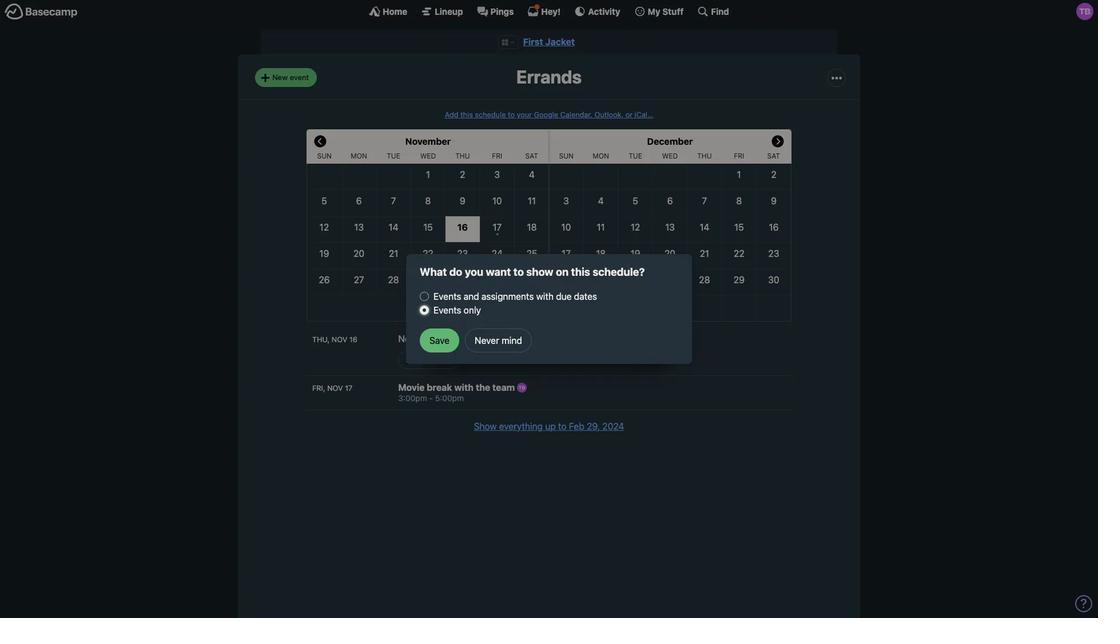 Task type: locate. For each thing, give the bounding box(es) containing it.
2 vertical spatial to
[[559, 421, 567, 432]]

to for up
[[559, 421, 567, 432]]

1 horizontal spatial fri
[[735, 152, 745, 160]]

your
[[517, 110, 532, 119]]

stuff
[[663, 6, 684, 16]]

1 fri from the left
[[492, 152, 503, 160]]

never mind link
[[465, 329, 532, 353]]

0 horizontal spatial sat
[[526, 152, 539, 160]]

1 vertical spatial this
[[572, 265, 591, 278]]

first jacket link
[[524, 37, 575, 47]]

tue for november
[[387, 152, 401, 160]]

my stuff
[[648, 6, 684, 16]]

due
[[556, 291, 572, 302]]

on right the 'show'
[[556, 265, 569, 278]]

the left never
[[453, 334, 467, 344]]

1 thu from the left
[[456, 152, 470, 160]]

0 horizontal spatial mon
[[351, 152, 367, 160]]

google
[[534, 110, 559, 119]]

0 horizontal spatial thu
[[456, 152, 470, 160]]

nov left 17
[[328, 384, 343, 393]]

first jacket
[[524, 37, 575, 47]]

add for add this schedule to your google calendar, outlook, or ical…
[[445, 110, 459, 119]]

with
[[537, 291, 554, 302], [455, 383, 474, 393]]

event right "an" in the left of the page
[[433, 355, 452, 364]]

tue for december
[[629, 152, 643, 160]]

0 horizontal spatial event
[[290, 73, 309, 82]]

tue
[[387, 152, 401, 160], [629, 152, 643, 160]]

1 horizontal spatial mon
[[593, 152, 610, 160]]

1 horizontal spatial with
[[537, 291, 554, 302]]

home link
[[369, 6, 408, 17]]

1 horizontal spatial sat
[[768, 152, 781, 160]]

0 horizontal spatial the
[[453, 334, 467, 344]]

calendar,
[[561, 110, 593, 119]]

16
[[350, 335, 358, 344]]

0 horizontal spatial fri
[[492, 152, 503, 160]]

with left due on the right of page
[[537, 291, 554, 302]]

1 vertical spatial events
[[434, 305, 462, 316]]

december
[[648, 136, 693, 147]]

add
[[445, 110, 459, 119], [407, 355, 420, 364]]

1 horizontal spatial this
[[572, 265, 591, 278]]

show
[[474, 421, 497, 432]]

1 horizontal spatial tue
[[629, 152, 643, 160]]

tyler black image
[[1077, 3, 1094, 20]]

add left "an" in the left of the page
[[407, 355, 420, 364]]

1 horizontal spatial sun
[[560, 152, 574, 160]]

0 horizontal spatial this
[[461, 110, 473, 119]]

lineup link
[[421, 6, 463, 17]]

nothing's on the schedule
[[399, 334, 507, 344]]

add up november
[[445, 110, 459, 119]]

thu
[[456, 152, 470, 160], [698, 152, 712, 160]]

fri
[[492, 152, 503, 160], [735, 152, 745, 160]]

mon for december
[[593, 152, 610, 160]]

tyler black image
[[517, 383, 527, 393]]

0 horizontal spatial with
[[455, 383, 474, 393]]

to left your
[[508, 110, 515, 119]]

1 horizontal spatial thu
[[698, 152, 712, 160]]

to inside button
[[559, 421, 567, 432]]

2 fri from the left
[[735, 152, 745, 160]]

•
[[496, 229, 499, 238]]

1 vertical spatial add
[[407, 355, 420, 364]]

add this schedule to your google calendar, outlook, or ical…
[[445, 110, 654, 119]]

1 vertical spatial on
[[440, 334, 451, 344]]

movie break with the team
[[399, 383, 517, 393]]

sun
[[317, 152, 332, 160], [560, 152, 574, 160]]

mon for november
[[351, 152, 367, 160]]

find
[[712, 6, 730, 16]]

1 horizontal spatial on
[[556, 265, 569, 278]]

errands
[[517, 66, 582, 88]]

1 horizontal spatial wed
[[663, 152, 678, 160]]

5:00pm
[[435, 393, 464, 403]]

1 mon from the left
[[351, 152, 367, 160]]

sat
[[526, 152, 539, 160], [768, 152, 781, 160]]

home
[[383, 6, 408, 16]]

mon
[[351, 152, 367, 160], [593, 152, 610, 160]]

2024
[[603, 421, 625, 432]]

wed for december
[[663, 152, 678, 160]]

wed
[[421, 152, 436, 160], [663, 152, 678, 160]]

team
[[493, 383, 515, 393]]

schedule
[[475, 110, 506, 119], [469, 334, 507, 344]]

sat for december
[[768, 152, 781, 160]]

0 vertical spatial this
[[461, 110, 473, 119]]

on
[[556, 265, 569, 278], [440, 334, 451, 344]]

this
[[461, 110, 473, 119], [572, 265, 591, 278]]

activity
[[589, 6, 621, 16]]

the left team
[[476, 383, 491, 393]]

3:00pm
[[399, 393, 427, 403]]

fri, nov 17
[[313, 384, 353, 393]]

events left only
[[434, 305, 462, 316]]

switch accounts image
[[5, 3, 78, 21]]

wed down november
[[421, 152, 436, 160]]

my
[[648, 6, 661, 16]]

event right new
[[290, 73, 309, 82]]

1 sun from the left
[[317, 152, 332, 160]]

event
[[290, 73, 309, 82], [433, 355, 452, 364]]

1 vertical spatial with
[[455, 383, 474, 393]]

1 sat from the left
[[526, 152, 539, 160]]

0 vertical spatial nov
[[332, 335, 348, 344]]

1 horizontal spatial event
[[433, 355, 452, 364]]

0 vertical spatial events
[[434, 291, 462, 302]]

the
[[453, 334, 467, 344], [476, 383, 491, 393]]

nov
[[332, 335, 348, 344], [328, 384, 343, 393]]

to right "want"
[[514, 265, 524, 278]]

add an event
[[407, 355, 452, 364]]

0 vertical spatial add
[[445, 110, 459, 119]]

2 wed from the left
[[663, 152, 678, 160]]

0 vertical spatial to
[[508, 110, 515, 119]]

fri for november
[[492, 152, 503, 160]]

nothing's
[[399, 334, 438, 344]]

to right up in the bottom of the page
[[559, 421, 567, 432]]

dates
[[574, 291, 598, 302]]

nov for fri,
[[328, 384, 343, 393]]

and
[[464, 291, 480, 302]]

2 sat from the left
[[768, 152, 781, 160]]

on up add an event
[[440, 334, 451, 344]]

1 horizontal spatial add
[[445, 110, 459, 119]]

1 wed from the left
[[421, 152, 436, 160]]

2 tue from the left
[[629, 152, 643, 160]]

1 events from the top
[[434, 291, 462, 302]]

1 vertical spatial schedule
[[469, 334, 507, 344]]

schedule down only
[[469, 334, 507, 344]]

thu, nov 16
[[313, 335, 358, 344]]

0 vertical spatial on
[[556, 265, 569, 278]]

schedule left your
[[475, 110, 506, 119]]

2 mon from the left
[[593, 152, 610, 160]]

0 horizontal spatial wed
[[421, 152, 436, 160]]

show        everything      up to        feb 29, 2024
[[474, 421, 625, 432]]

2 sun from the left
[[560, 152, 574, 160]]

you
[[465, 265, 484, 278]]

to
[[508, 110, 515, 119], [514, 265, 524, 278], [559, 421, 567, 432]]

events
[[434, 291, 462, 302], [434, 305, 462, 316]]

1 vertical spatial nov
[[328, 384, 343, 393]]

0 horizontal spatial tue
[[387, 152, 401, 160]]

ical…
[[635, 110, 654, 119]]

2 thu from the left
[[698, 152, 712, 160]]

0 horizontal spatial sun
[[317, 152, 332, 160]]

only
[[464, 305, 481, 316]]

1 tue from the left
[[387, 152, 401, 160]]

0 horizontal spatial add
[[407, 355, 420, 364]]

wed down december
[[663, 152, 678, 160]]

mind
[[502, 336, 522, 346]]

add this schedule to your google calendar, outlook, or ical… link
[[445, 110, 654, 119]]

2 events from the top
[[434, 305, 462, 316]]

1 vertical spatial event
[[433, 355, 452, 364]]

never
[[475, 336, 500, 346]]

new
[[273, 73, 288, 82]]

what do you want to show on this schedule?
[[420, 265, 645, 278]]

0 vertical spatial the
[[453, 334, 467, 344]]

show        everything      up to        feb 29, 2024 button
[[474, 419, 625, 433]]

None submit
[[420, 329, 460, 353]]

29,
[[587, 421, 600, 432]]

thu for november
[[456, 152, 470, 160]]

pings button
[[477, 6, 514, 17]]

add for add an event
[[407, 355, 420, 364]]

to for schedule
[[508, 110, 515, 119]]

up
[[546, 421, 556, 432]]

with up 5:00pm
[[455, 383, 474, 393]]

nov left 16
[[332, 335, 348, 344]]

events up events only
[[434, 291, 462, 302]]

1 vertical spatial the
[[476, 383, 491, 393]]

feb
[[569, 421, 585, 432]]



Task type: describe. For each thing, give the bounding box(es) containing it.
sun for november
[[317, 152, 332, 160]]

what
[[420, 265, 447, 278]]

17
[[345, 384, 353, 393]]

everything
[[499, 421, 543, 432]]

my stuff button
[[635, 6, 684, 17]]

nov for thu,
[[332, 335, 348, 344]]

1 horizontal spatial the
[[476, 383, 491, 393]]

events for events only
[[434, 305, 462, 316]]

1 vertical spatial to
[[514, 265, 524, 278]]

thu for december
[[698, 152, 712, 160]]

outlook,
[[595, 110, 624, 119]]

events only
[[434, 305, 481, 316]]

-
[[430, 393, 433, 403]]

an
[[422, 355, 431, 364]]

fri,
[[313, 384, 326, 393]]

0 vertical spatial schedule
[[475, 110, 506, 119]]

find button
[[698, 6, 730, 17]]

hey!
[[542, 6, 561, 16]]

0 vertical spatial with
[[537, 291, 554, 302]]

show
[[527, 265, 554, 278]]

new event link
[[255, 68, 317, 87]]

schedule?
[[593, 265, 645, 278]]

new event
[[273, 73, 309, 82]]

want
[[486, 265, 511, 278]]

events for events and assignments with due dates
[[434, 291, 462, 302]]

wed for november
[[421, 152, 436, 160]]

pings
[[491, 6, 514, 16]]

november
[[406, 136, 451, 147]]

0 horizontal spatial on
[[440, 334, 451, 344]]

do
[[450, 265, 463, 278]]

assignments
[[482, 291, 534, 302]]

sun for december
[[560, 152, 574, 160]]

events and assignments with due dates
[[434, 291, 598, 302]]

sat for november
[[526, 152, 539, 160]]

main element
[[0, 0, 1099, 22]]

break
[[427, 383, 453, 393]]

fri for december
[[735, 152, 745, 160]]

lineup
[[435, 6, 463, 16]]

jacket
[[546, 37, 575, 47]]

thu,
[[313, 335, 330, 344]]

movie
[[399, 383, 425, 393]]

activity link
[[575, 6, 621, 17]]

or
[[626, 110, 633, 119]]

3:00pm     -     5:00pm
[[399, 393, 464, 403]]

add an event link
[[399, 351, 460, 369]]

first
[[524, 37, 544, 47]]

0 vertical spatial event
[[290, 73, 309, 82]]

never mind
[[475, 336, 522, 346]]

hey! button
[[528, 6, 561, 17]]



Task type: vqa. For each thing, say whether or not it's contained in the screenshot.
'What do you want to show on this schedule?'
yes



